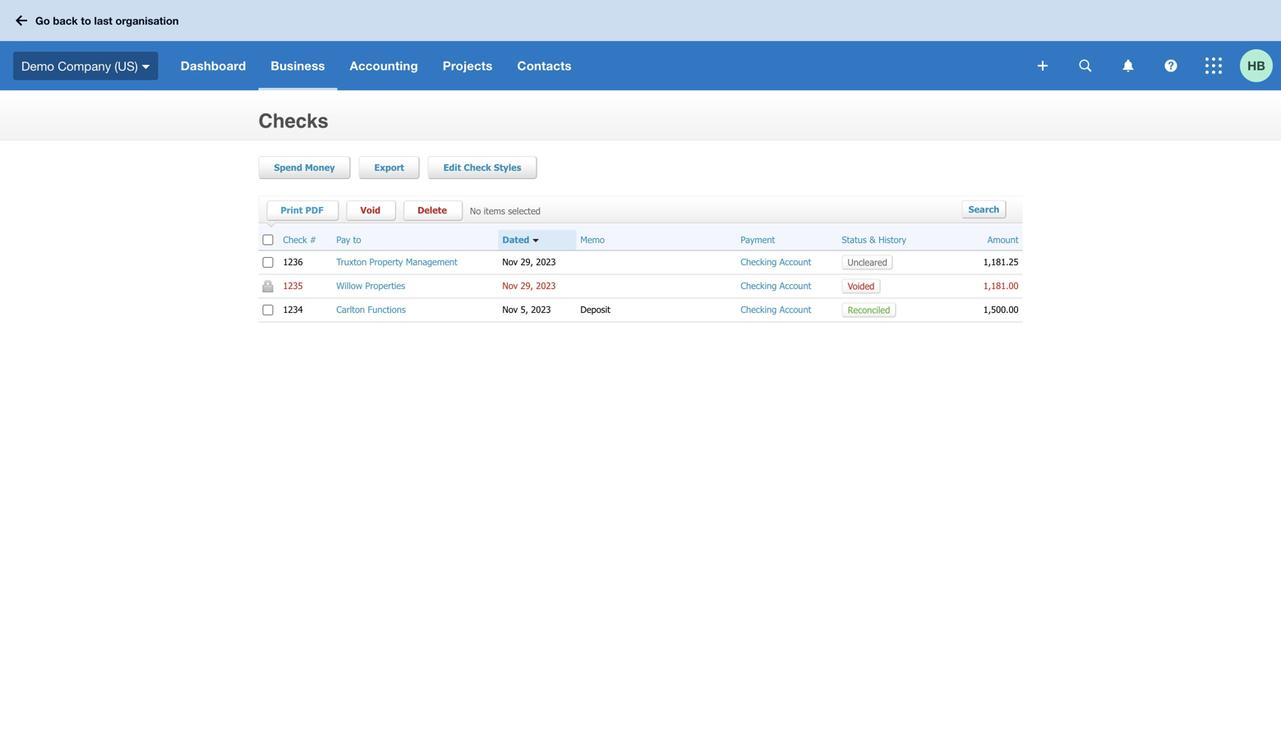 Task type: describe. For each thing, give the bounding box(es) containing it.
uncleared
[[848, 257, 888, 268]]

accounting button
[[338, 41, 431, 90]]

accounting
[[350, 58, 418, 73]]

nov 29, 2023 for willow properties
[[503, 280, 556, 292]]

uncleared link
[[842, 255, 893, 270]]

pay
[[337, 234, 351, 245]]

&
[[870, 234, 876, 245]]

checks
[[259, 110, 329, 132]]

1,500.00
[[984, 304, 1019, 315]]

no
[[470, 206, 481, 217]]

export link
[[359, 156, 420, 179]]

status & history
[[842, 234, 907, 245]]

truxton property management link
[[337, 257, 458, 268]]

items
[[484, 206, 505, 217]]

business button
[[258, 41, 338, 90]]

checking account for uncleared
[[741, 257, 812, 268]]

demo company (us) button
[[0, 41, 168, 90]]

edit
[[444, 162, 461, 173]]

willow properties link
[[337, 280, 405, 292]]

29, for willow properties
[[521, 280, 533, 292]]

company
[[58, 59, 111, 73]]

spend money link
[[259, 156, 351, 179]]

1236
[[283, 257, 303, 268]]

checking account link for reconciled
[[741, 304, 812, 315]]

1,181.25
[[984, 257, 1019, 268]]

property
[[370, 257, 403, 268]]

void link
[[352, 201, 397, 222]]

organisation
[[115, 14, 179, 27]]

checking account for reconciled
[[741, 304, 812, 315]]

contacts button
[[505, 41, 584, 90]]

checking account link for uncleared
[[741, 257, 812, 268]]

dated
[[503, 234, 530, 245]]

1234
[[283, 304, 303, 315]]

hb button
[[1241, 41, 1282, 90]]

print pdf link
[[273, 201, 340, 222]]

checking for uncleared
[[741, 257, 777, 268]]

truxton
[[337, 257, 367, 268]]

truxton property management
[[337, 257, 458, 268]]

1 horizontal spatial to
[[353, 234, 361, 245]]

2023 for willow properties
[[536, 280, 556, 292]]

carlton functions link
[[337, 304, 406, 315]]

functions
[[368, 304, 406, 315]]

print pdf
[[281, 205, 324, 216]]

search
[[969, 204, 1000, 215]]

svg image inside go back to last organisation link
[[16, 15, 27, 26]]

1235
[[283, 280, 303, 292]]

hb
[[1248, 58, 1266, 73]]

payment
[[741, 234, 775, 245]]

svg image inside demo company (us) popup button
[[142, 65, 150, 69]]

delete link
[[409, 201, 464, 222]]

1 horizontal spatial svg image
[[1038, 61, 1048, 71]]

nov for truxton property management
[[503, 257, 518, 268]]

2023 for carlton functions
[[531, 304, 551, 315]]

carlton
[[337, 304, 365, 315]]

business
[[271, 58, 325, 73]]

memo link
[[581, 234, 605, 246]]

last
[[94, 14, 113, 27]]

account for reconciled
[[780, 304, 812, 315]]

spend
[[274, 162, 302, 173]]

properties
[[365, 280, 405, 292]]

go back to last organisation
[[35, 14, 179, 27]]

status
[[842, 234, 867, 245]]

willow properties
[[337, 280, 405, 292]]

demo company (us)
[[21, 59, 138, 73]]

dashboard
[[181, 58, 246, 73]]

5,
[[521, 304, 529, 315]]

nov 5, 2023
[[503, 304, 551, 315]]

dated link
[[503, 234, 530, 246]]

pay to
[[337, 234, 361, 245]]

reconciled link
[[842, 303, 896, 318]]



Task type: vqa. For each thing, say whether or not it's contained in the screenshot.
navigation
no



Task type: locate. For each thing, give the bounding box(es) containing it.
2023
[[536, 257, 556, 268], [536, 280, 556, 292], [531, 304, 551, 315]]

1 vertical spatial checking
[[741, 280, 777, 292]]

2 29, from the top
[[521, 280, 533, 292]]

money
[[305, 162, 335, 173]]

reconciled
[[848, 304, 891, 316]]

deposit
[[581, 304, 611, 315]]

2 account from the top
[[780, 280, 812, 292]]

2 vertical spatial checking
[[741, 304, 777, 315]]

void
[[361, 205, 381, 216]]

3 nov from the top
[[503, 304, 518, 315]]

nov for carlton functions
[[503, 304, 518, 315]]

projects
[[443, 58, 493, 73]]

voided
[[848, 281, 875, 292]]

payment link
[[741, 234, 775, 246]]

0 vertical spatial 29,
[[521, 257, 533, 268]]

checking account
[[741, 257, 812, 268], [741, 280, 812, 292], [741, 304, 812, 315]]

svg image
[[16, 15, 27, 26], [1123, 60, 1134, 72], [1038, 61, 1048, 71]]

amount link
[[988, 234, 1019, 246]]

checking for reconciled
[[741, 304, 777, 315]]

1 vertical spatial to
[[353, 234, 361, 245]]

checking account link
[[741, 257, 812, 268], [741, 280, 812, 292], [741, 304, 812, 315]]

0 vertical spatial checking
[[741, 257, 777, 268]]

nov up nov 5, 2023
[[503, 280, 518, 292]]

1 checking account link from the top
[[741, 257, 812, 268]]

check
[[464, 162, 491, 173]]

edit check styles link
[[428, 156, 537, 179]]

export
[[374, 162, 404, 173]]

29,
[[521, 257, 533, 268], [521, 280, 533, 292]]

spend money
[[274, 162, 335, 173]]

account for voided
[[780, 280, 812, 292]]

account for uncleared
[[780, 257, 812, 268]]

delete
[[418, 205, 447, 216]]

no items selected
[[470, 206, 541, 217]]

0 vertical spatial to
[[81, 14, 91, 27]]

voided link
[[842, 279, 881, 294]]

dashboard link
[[168, 41, 258, 90]]

nov 29, 2023 for truxton property management
[[503, 257, 556, 268]]

None checkbox
[[263, 235, 273, 246], [263, 257, 273, 268], [263, 305, 273, 316], [263, 235, 273, 246], [263, 257, 273, 268], [263, 305, 273, 316]]

pdf
[[306, 205, 324, 216]]

account
[[780, 257, 812, 268], [780, 280, 812, 292], [780, 304, 812, 315]]

2 vertical spatial checking account link
[[741, 304, 812, 315]]

contacts
[[517, 58, 572, 73]]

bulk selection is not available for voided checks. image
[[263, 280, 273, 292]]

print
[[281, 205, 303, 216]]

2 horizontal spatial svg image
[[1123, 60, 1134, 72]]

1 vertical spatial nov 29, 2023
[[503, 280, 556, 292]]

demo
[[21, 59, 54, 73]]

2 vertical spatial account
[[780, 304, 812, 315]]

(us)
[[115, 59, 138, 73]]

29, up nov 5, 2023
[[521, 280, 533, 292]]

banner containing dashboard
[[0, 0, 1282, 90]]

1 29, from the top
[[521, 257, 533, 268]]

1 account from the top
[[780, 257, 812, 268]]

nov 29, 2023 down dated link
[[503, 257, 556, 268]]

go
[[35, 14, 50, 27]]

carlton functions
[[337, 304, 406, 315]]

0 vertical spatial 2023
[[536, 257, 556, 268]]

1,181.00
[[984, 280, 1019, 292]]

willow
[[337, 280, 363, 292]]

1 vertical spatial account
[[780, 280, 812, 292]]

3 account from the top
[[780, 304, 812, 315]]

nov 29, 2023 up nov 5, 2023
[[503, 280, 556, 292]]

search link
[[962, 201, 1007, 219]]

pay to link
[[337, 234, 361, 246]]

check #
[[283, 234, 317, 245]]

2 vertical spatial checking account
[[741, 304, 812, 315]]

to right pay
[[353, 234, 361, 245]]

0 horizontal spatial svg image
[[16, 15, 27, 26]]

selected
[[508, 206, 541, 217]]

styles
[[494, 162, 522, 173]]

2 vertical spatial 2023
[[531, 304, 551, 315]]

2023 for truxton property management
[[536, 257, 556, 268]]

back
[[53, 14, 78, 27]]

3 checking account link from the top
[[741, 304, 812, 315]]

memo
[[581, 234, 605, 245]]

1 checking account from the top
[[741, 257, 812, 268]]

checking account for voided
[[741, 280, 812, 292]]

nov
[[503, 257, 518, 268], [503, 280, 518, 292], [503, 304, 518, 315]]

0 vertical spatial nov 29, 2023
[[503, 257, 556, 268]]

history
[[879, 234, 907, 245]]

nov 29, 2023
[[503, 257, 556, 268], [503, 280, 556, 292]]

amount
[[988, 234, 1019, 245]]

1 nov from the top
[[503, 257, 518, 268]]

nov down dated link
[[503, 257, 518, 268]]

projects button
[[431, 41, 505, 90]]

status & history link
[[842, 234, 907, 246]]

0 vertical spatial checking account
[[741, 257, 812, 268]]

1 vertical spatial checking account
[[741, 280, 812, 292]]

checking for voided
[[741, 280, 777, 292]]

2 checking account link from the top
[[741, 280, 812, 292]]

2 vertical spatial nov
[[503, 304, 518, 315]]

svg image
[[1206, 58, 1222, 74], [1080, 60, 1092, 72], [1165, 60, 1178, 72], [142, 65, 150, 69]]

check # link
[[283, 234, 317, 246]]

nov for willow properties
[[503, 280, 518, 292]]

edit check styles
[[444, 162, 522, 173]]

1 checking from the top
[[741, 257, 777, 268]]

to
[[81, 14, 91, 27], [353, 234, 361, 245]]

29, for truxton property management
[[521, 257, 533, 268]]

2 checking account from the top
[[741, 280, 812, 292]]

nov left '5,'
[[503, 304, 518, 315]]

29, down dated link
[[521, 257, 533, 268]]

checking account link for voided
[[741, 280, 812, 292]]

1 vertical spatial nov
[[503, 280, 518, 292]]

management
[[406, 257, 458, 268]]

3 checking from the top
[[741, 304, 777, 315]]

1 vertical spatial checking account link
[[741, 280, 812, 292]]

banner
[[0, 0, 1282, 90]]

0 horizontal spatial to
[[81, 14, 91, 27]]

checking
[[741, 257, 777, 268], [741, 280, 777, 292], [741, 304, 777, 315]]

0 vertical spatial account
[[780, 257, 812, 268]]

2 checking from the top
[[741, 280, 777, 292]]

3 checking account from the top
[[741, 304, 812, 315]]

1 nov 29, 2023 from the top
[[503, 257, 556, 268]]

0 vertical spatial checking account link
[[741, 257, 812, 268]]

0 vertical spatial nov
[[503, 257, 518, 268]]

2 nov from the top
[[503, 280, 518, 292]]

go back to last organisation link
[[10, 6, 189, 35]]

1 vertical spatial 29,
[[521, 280, 533, 292]]

2 nov 29, 2023 from the top
[[503, 280, 556, 292]]

1 vertical spatial 2023
[[536, 280, 556, 292]]

to left last
[[81, 14, 91, 27]]



